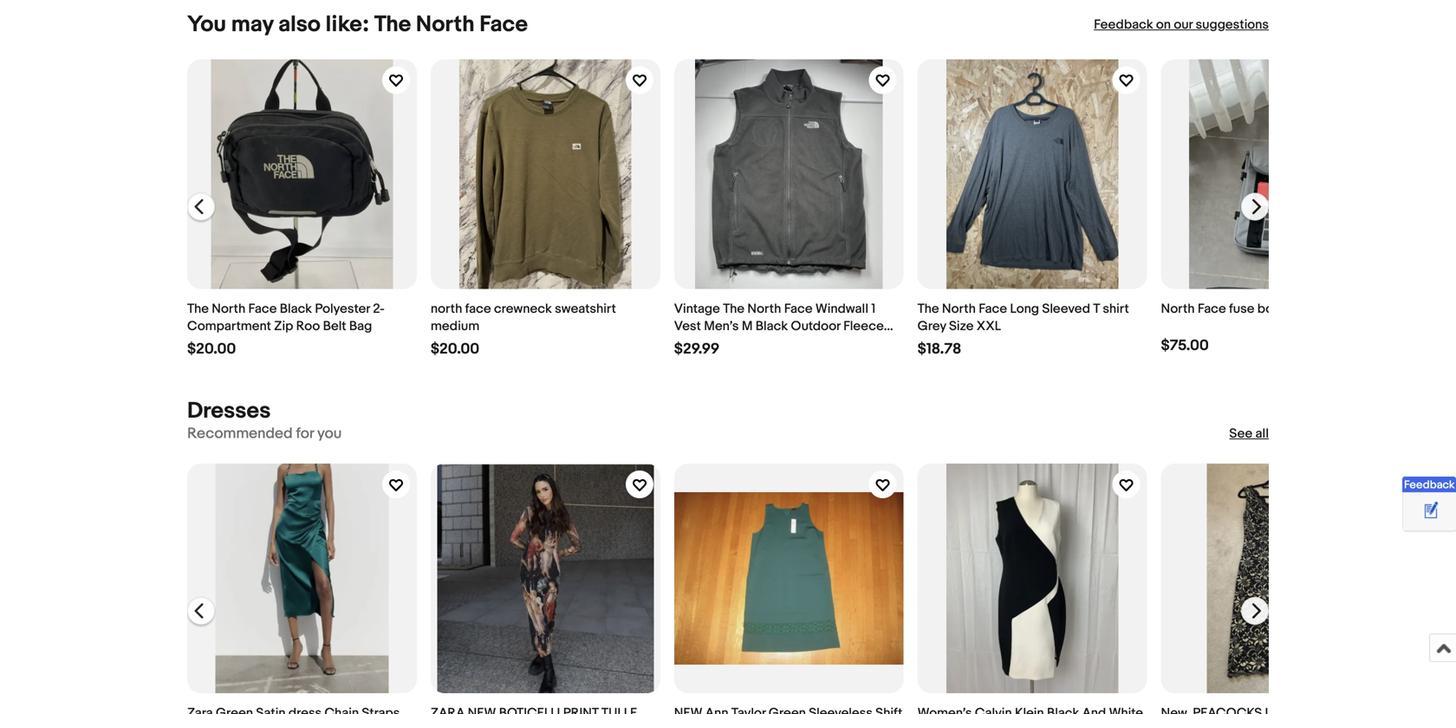 Task type: describe. For each thing, give the bounding box(es) containing it.
1
[[871, 301, 876, 317]]

the north face long sleeved t shirt grey size xxl $18.78
[[918, 301, 1129, 358]]

north inside the north face long sleeved t shirt grey size xxl $18.78
[[942, 301, 976, 317]]

$75.00 text field
[[1161, 337, 1209, 355]]

crewneck
[[494, 301, 552, 317]]

vest
[[674, 318, 701, 334]]

compartment
[[187, 318, 271, 334]]

sleeved
[[1042, 301, 1090, 317]]

you
[[187, 11, 226, 38]]

belt
[[323, 318, 346, 334]]

see
[[1229, 426, 1253, 442]]

long
[[1010, 301, 1039, 317]]

size
[[949, 318, 974, 334]]

$75.00
[[1161, 337, 1209, 355]]

xxl
[[977, 318, 1001, 334]]

north inside the north face black polyester 2- compartment zip roo belt bag $20.00
[[212, 301, 245, 317]]

also
[[278, 11, 321, 38]]

feedback for feedback
[[1404, 478, 1455, 492]]

our
[[1174, 17, 1193, 32]]

face inside vintage the north face windwall 1 vest men's m black outdoor fleece full zip
[[784, 301, 813, 317]]

vintage
[[674, 301, 720, 317]]

feedback on our suggestions link
[[1094, 16, 1269, 33]]

t
[[1093, 301, 1100, 317]]

$18.78 text field
[[918, 340, 961, 358]]

$29.99
[[674, 340, 720, 358]]

vintage the north face windwall 1 vest men's m black outdoor fleece full zip
[[674, 301, 884, 351]]

the inside the north face long sleeved t shirt grey size xxl $18.78
[[918, 301, 939, 317]]

0 vertical spatial grey
[[1293, 301, 1322, 317]]

all
[[1255, 426, 1269, 442]]

box
[[1257, 301, 1280, 317]]

$18.78
[[918, 340, 961, 358]]

2
[[1283, 301, 1290, 317]]

dresses
[[187, 398, 271, 425]]

$29.99 text field
[[674, 340, 720, 358]]

fuse
[[1229, 301, 1254, 317]]

the right like:
[[374, 11, 411, 38]]

dresses link
[[187, 398, 271, 425]]

$20.00 inside the north face black polyester 2- compartment zip roo belt bag $20.00
[[187, 340, 236, 358]]

may
[[231, 11, 273, 38]]

$20.00 inside north face crewneck sweatshirt medium $20.00
[[431, 340, 479, 358]]

shirt
[[1103, 301, 1129, 317]]

you
[[317, 425, 342, 443]]

black inside vintage the north face windwall 1 vest men's m black outdoor fleece full zip
[[756, 318, 788, 334]]

$20.00 text field
[[187, 340, 236, 358]]

the north face black polyester 2- compartment zip roo belt bag $20.00
[[187, 301, 385, 358]]

roo
[[296, 318, 320, 334]]



Task type: vqa. For each thing, say whether or not it's contained in the screenshot.


Task type: locate. For each thing, give the bounding box(es) containing it.
the up compartment
[[187, 301, 209, 317]]

the up men's
[[723, 301, 744, 317]]

the inside the north face black polyester 2- compartment zip roo belt bag $20.00
[[187, 301, 209, 317]]

outdoor
[[791, 318, 840, 334]]

zip left roo
[[274, 318, 293, 334]]

1 horizontal spatial feedback
[[1404, 478, 1455, 492]]

1 vertical spatial feedback
[[1404, 478, 1455, 492]]

men's
[[704, 318, 739, 334]]

face inside the north face long sleeved t shirt grey size xxl $18.78
[[979, 301, 1007, 317]]

black up roo
[[280, 301, 312, 317]]

recommended for you
[[187, 425, 342, 443]]

feedback on our suggestions
[[1094, 17, 1269, 32]]

0 horizontal spatial grey
[[918, 318, 946, 334]]

for
[[296, 425, 314, 443]]

black right m
[[756, 318, 788, 334]]

north
[[416, 11, 475, 38], [212, 301, 245, 317], [747, 301, 781, 317], [942, 301, 976, 317], [1161, 301, 1195, 317]]

feedback for feedback on our suggestions
[[1094, 17, 1153, 32]]

face inside the north face black polyester 2- compartment zip roo belt bag $20.00
[[248, 301, 277, 317]]

see all
[[1229, 426, 1269, 442]]

0 horizontal spatial $20.00
[[187, 340, 236, 358]]

zip inside vintage the north face windwall 1 vest men's m black outdoor fleece full zip
[[697, 336, 716, 351]]

the inside vintage the north face windwall 1 vest men's m black outdoor fleece full zip
[[723, 301, 744, 317]]

bag
[[349, 318, 372, 334]]

m
[[742, 318, 753, 334]]

fleece
[[843, 318, 884, 334]]

0 horizontal spatial black
[[280, 301, 312, 317]]

north face crewneck sweatshirt medium $20.00
[[431, 301, 616, 358]]

1 horizontal spatial $20.00
[[431, 340, 479, 358]]

full
[[674, 336, 694, 351]]

0 vertical spatial zip
[[274, 318, 293, 334]]

1 vertical spatial grey
[[918, 318, 946, 334]]

the up $18.78 text box
[[918, 301, 939, 317]]

feedback
[[1094, 17, 1153, 32], [1404, 478, 1455, 492]]

$20.00
[[187, 340, 236, 358], [431, 340, 479, 358]]

polyester
[[315, 301, 370, 317]]

0 vertical spatial black
[[280, 301, 312, 317]]

0 vertical spatial feedback
[[1094, 17, 1153, 32]]

grey
[[1293, 301, 1322, 317], [918, 318, 946, 334]]

black
[[280, 301, 312, 317], [756, 318, 788, 334]]

north
[[431, 301, 462, 317]]

grey right 2
[[1293, 301, 1322, 317]]

$20.00 text field
[[431, 340, 479, 358]]

$20.00 down medium
[[431, 340, 479, 358]]

0 horizontal spatial feedback
[[1094, 17, 1153, 32]]

recommended for you element
[[187, 425, 342, 443]]

grey inside the north face long sleeved t shirt grey size xxl $18.78
[[918, 318, 946, 334]]

recommended
[[187, 425, 293, 443]]

windwall
[[815, 301, 868, 317]]

zip
[[274, 318, 293, 334], [697, 336, 716, 351]]

see all link
[[1229, 425, 1269, 443]]

grey up $18.78
[[918, 318, 946, 334]]

1 horizontal spatial grey
[[1293, 301, 1322, 317]]

face
[[479, 11, 528, 38], [248, 301, 277, 317], [784, 301, 813, 317], [979, 301, 1007, 317], [1198, 301, 1226, 317]]

1 horizontal spatial black
[[756, 318, 788, 334]]

1 horizontal spatial zip
[[697, 336, 716, 351]]

north face fuse box 2 grey
[[1161, 301, 1322, 317]]

1 vertical spatial black
[[756, 318, 788, 334]]

black inside the north face black polyester 2- compartment zip roo belt bag $20.00
[[280, 301, 312, 317]]

suggestions
[[1196, 17, 1269, 32]]

north inside vintage the north face windwall 1 vest men's m black outdoor fleece full zip
[[747, 301, 781, 317]]

like:
[[326, 11, 369, 38]]

medium
[[431, 318, 479, 334]]

zip inside the north face black polyester 2- compartment zip roo belt bag $20.00
[[274, 318, 293, 334]]

1 $20.00 from the left
[[187, 340, 236, 358]]

the
[[374, 11, 411, 38], [187, 301, 209, 317], [723, 301, 744, 317], [918, 301, 939, 317]]

zip right "full"
[[697, 336, 716, 351]]

0 horizontal spatial zip
[[274, 318, 293, 334]]

2 $20.00 from the left
[[431, 340, 479, 358]]

$20.00 down compartment
[[187, 340, 236, 358]]

1 vertical spatial zip
[[697, 336, 716, 351]]

sweatshirt
[[555, 301, 616, 317]]

2-
[[373, 301, 385, 317]]

face
[[465, 301, 491, 317]]

on
[[1156, 17, 1171, 32]]

you may also like: the north face
[[187, 11, 528, 38]]



